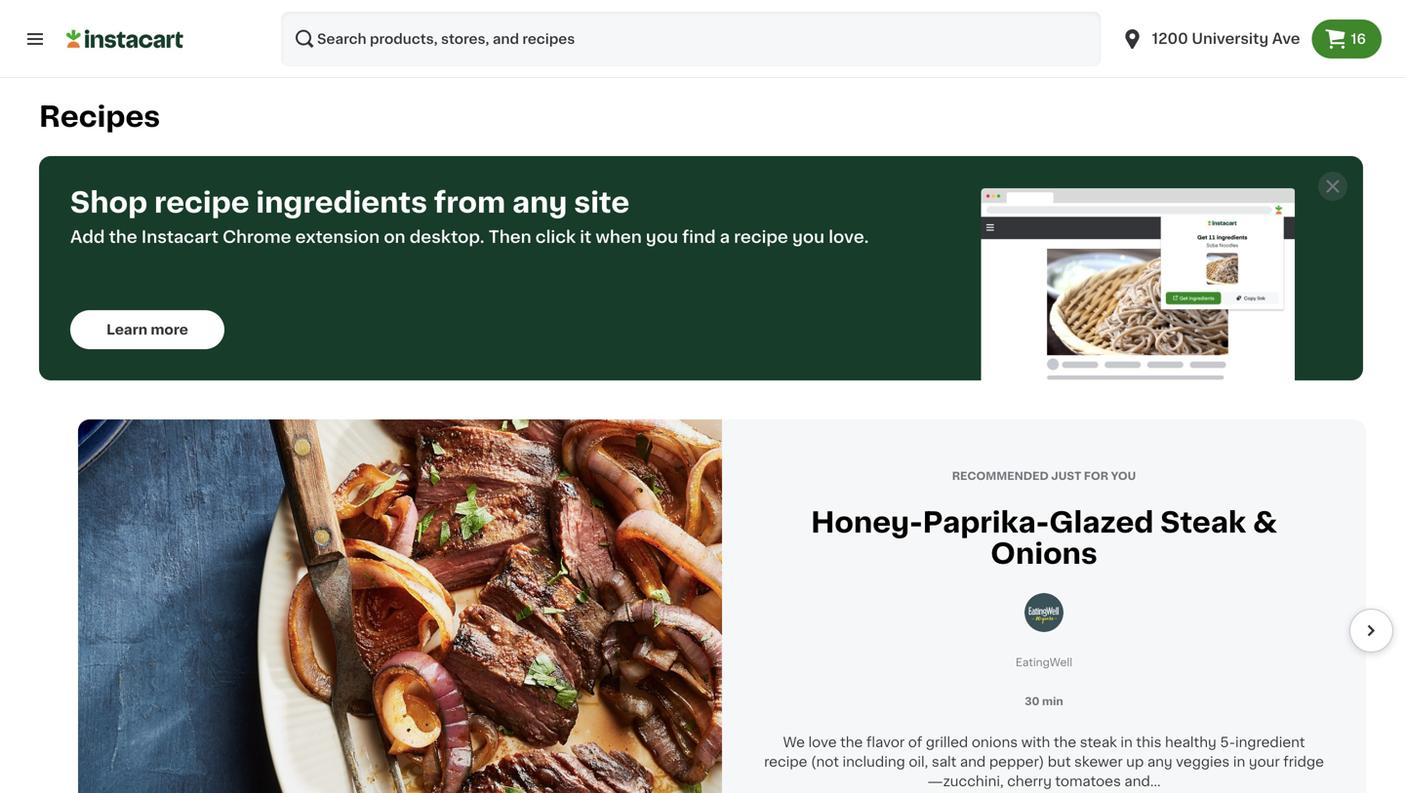 Task type: vqa. For each thing, say whether or not it's contained in the screenshot.
'Drink Mixes'
no



Task type: describe. For each thing, give the bounding box(es) containing it.
and
[[960, 756, 986, 769]]

learn
[[107, 323, 148, 337]]

we
[[783, 736, 805, 750]]

skewer
[[1075, 756, 1123, 769]]

site
[[574, 189, 630, 217]]

paprika-
[[923, 509, 1050, 537]]

healthy
[[1166, 736, 1217, 750]]

fridge
[[1284, 756, 1325, 769]]

honey-paprika-glazed steak & onions
[[811, 509, 1278, 568]]

then
[[489, 229, 532, 246]]

love
[[809, 736, 837, 750]]

veggies
[[1177, 756, 1230, 769]]

ingredients
[[256, 189, 428, 217]]

1 vertical spatial in
[[1234, 756, 1246, 769]]

steak
[[1161, 509, 1247, 537]]

instacart logo image
[[66, 27, 184, 51]]

0 vertical spatial recipe
[[154, 189, 249, 217]]

up
[[1127, 756, 1144, 769]]

1200
[[1153, 32, 1189, 46]]

cherry
[[1008, 775, 1052, 789]]

oil,
[[909, 756, 929, 769]]

of
[[909, 736, 923, 750]]

onions
[[991, 540, 1098, 568]]

(not
[[811, 756, 839, 769]]

but
[[1048, 756, 1071, 769]]

recommended just for you
[[953, 471, 1137, 482]]

1 you from the left
[[646, 229, 679, 246]]

30
[[1025, 697, 1040, 707]]

2 you from the left
[[793, 229, 825, 246]]

learn more
[[107, 323, 188, 337]]

desktop.
[[410, 229, 485, 246]]

5-
[[1221, 736, 1236, 750]]

any inside we love the flavor of grilled onions with the steak in this healthy 5-ingredient recipe (not including oil, salt and pepper) but skewer up any veggies in your fridge —zucchini, cherry tomatoes and...
[[1148, 756, 1173, 769]]

eatingwell
[[1016, 658, 1073, 668]]

tomatoes
[[1056, 775, 1122, 789]]

including
[[843, 756, 906, 769]]

extension banner image
[[982, 188, 1296, 381]]

this
[[1137, 736, 1162, 750]]

add the instacart chrome extension on desktop. then click it when you find a recipe you love.
[[70, 229, 869, 246]]

&
[[1253, 509, 1278, 537]]

30 min
[[1025, 697, 1064, 707]]

saved
[[1341, 27, 1384, 41]]

on
[[384, 229, 406, 246]]

university
[[1192, 32, 1269, 46]]

extension
[[295, 229, 380, 246]]

ave
[[1273, 32, 1301, 46]]

min
[[1043, 697, 1064, 707]]

click
[[536, 229, 576, 246]]

onions
[[972, 736, 1018, 750]]



Task type: locate. For each thing, give the bounding box(es) containing it.
shop
[[70, 189, 148, 217]]

find
[[683, 229, 716, 246]]

Search field
[[281, 12, 1102, 66]]

eatingwell image
[[1025, 594, 1064, 633]]

learn more button
[[70, 310, 225, 349]]

0 horizontal spatial any
[[512, 189, 568, 217]]

0 horizontal spatial the
[[109, 229, 137, 246]]

any down the 'this'
[[1148, 756, 1173, 769]]

recommended
[[953, 471, 1049, 482]]

2 horizontal spatial the
[[1054, 736, 1077, 750]]

you
[[1111, 471, 1137, 482]]

the up but
[[1054, 736, 1077, 750]]

you left find
[[646, 229, 679, 246]]

0 horizontal spatial in
[[1121, 736, 1133, 750]]

shop recipe ingredients from any site
[[70, 189, 630, 217]]

the
[[109, 229, 137, 246], [841, 736, 863, 750], [1054, 736, 1077, 750]]

any up click
[[512, 189, 568, 217]]

your
[[1249, 756, 1280, 769]]

glazed
[[1050, 509, 1154, 537]]

in
[[1121, 736, 1133, 750], [1234, 756, 1246, 769]]

2 1200 university ave button from the left
[[1121, 12, 1301, 66]]

recipe down we on the right
[[764, 756, 808, 769]]

1 horizontal spatial you
[[793, 229, 825, 246]]

1 vertical spatial any
[[1148, 756, 1173, 769]]

just
[[1052, 471, 1082, 482]]

recipe inside we love the flavor of grilled onions with the steak in this healthy 5-ingredient recipe (not including oil, salt and pepper) but skewer up any veggies in your fridge —zucchini, cherry tomatoes and...
[[764, 756, 808, 769]]

you
[[646, 229, 679, 246], [793, 229, 825, 246]]

—zucchini,
[[928, 775, 1004, 789]]

in down 5-
[[1234, 756, 1246, 769]]

any
[[512, 189, 568, 217], [1148, 756, 1173, 769]]

recipe up instacart
[[154, 189, 249, 217]]

from
[[434, 189, 506, 217]]

item carousel region
[[39, 420, 1394, 794]]

1200 university ave button
[[1110, 12, 1313, 66], [1121, 12, 1301, 66]]

we love the flavor of grilled onions with the steak in this healthy 5-ingredient recipe (not including oil, salt and pepper) but skewer up any veggies in your fridge —zucchini, cherry tomatoes and...
[[764, 736, 1325, 789]]

honey-
[[811, 509, 923, 537]]

0 horizontal spatial you
[[646, 229, 679, 246]]

recipe
[[154, 189, 249, 217], [734, 229, 789, 246], [764, 756, 808, 769]]

saved button
[[1317, 24, 1384, 48]]

pepper)
[[990, 756, 1045, 769]]

1200 university ave
[[1153, 32, 1301, 46]]

love.
[[829, 229, 869, 246]]

chrome
[[223, 229, 291, 246]]

more
[[151, 323, 188, 337]]

1 horizontal spatial the
[[841, 736, 863, 750]]

recipes
[[39, 103, 160, 131]]

in up up
[[1121, 736, 1133, 750]]

grilled
[[926, 736, 969, 750]]

None search field
[[281, 12, 1102, 66]]

the right add
[[109, 229, 137, 246]]

16
[[1352, 32, 1367, 46]]

and...
[[1125, 775, 1161, 789]]

16 button
[[1313, 20, 1382, 59]]

ingredient
[[1236, 736, 1306, 750]]

salt
[[932, 756, 957, 769]]

you left love.
[[793, 229, 825, 246]]

the right love
[[841, 736, 863, 750]]

1 horizontal spatial any
[[1148, 756, 1173, 769]]

0 vertical spatial in
[[1121, 736, 1133, 750]]

recipe right 'a' in the top of the page
[[734, 229, 789, 246]]

2 vertical spatial recipe
[[764, 756, 808, 769]]

1 vertical spatial recipe
[[734, 229, 789, 246]]

a
[[720, 229, 730, 246]]

instacart
[[141, 229, 219, 246]]

0 vertical spatial any
[[512, 189, 568, 217]]

when
[[596, 229, 642, 246]]

for
[[1084, 471, 1109, 482]]

1 horizontal spatial in
[[1234, 756, 1246, 769]]

1 1200 university ave button from the left
[[1110, 12, 1313, 66]]

flavor
[[867, 736, 905, 750]]

add
[[70, 229, 105, 246]]

with
[[1022, 736, 1051, 750]]

it
[[580, 229, 592, 246]]

steak
[[1080, 736, 1118, 750]]



